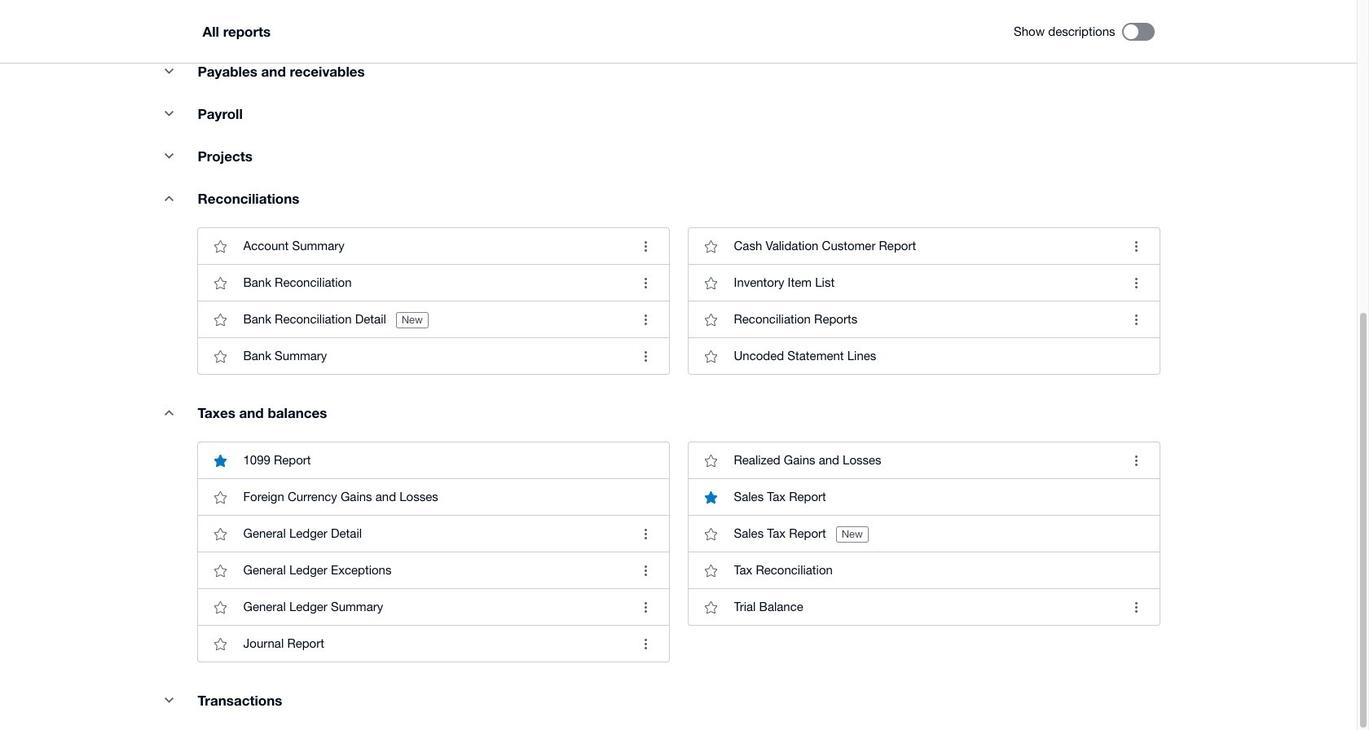 Task type: vqa. For each thing, say whether or not it's contained in the screenshot.
the bottom More Options icon
yes



Task type: locate. For each thing, give the bounding box(es) containing it.
favorite image
[[204, 267, 237, 299], [204, 628, 237, 661]]

2 vertical spatial collapse report group image
[[153, 684, 185, 717]]

collapse report group image
[[153, 55, 185, 87], [153, 140, 185, 172], [153, 684, 185, 717]]

2 expand report group image from the top
[[153, 396, 185, 429]]

1 favorite image from the top
[[204, 230, 237, 263]]

1 vertical spatial favorite image
[[204, 628, 237, 661]]

collapse report group image
[[153, 97, 185, 130]]

1 expand report group image from the top
[[153, 182, 185, 215]]

1 vertical spatial collapse report group image
[[153, 140, 185, 172]]

2 favorite image from the top
[[204, 628, 237, 661]]

1 favorite image from the top
[[204, 267, 237, 299]]

0 vertical spatial expand report group image
[[153, 182, 185, 215]]

expand report group image
[[153, 182, 185, 215], [153, 396, 185, 429]]

2 more options image from the top
[[1121, 303, 1153, 336]]

0 vertical spatial favorite image
[[204, 267, 237, 299]]

3 more options image from the top
[[1121, 445, 1153, 477]]

favorite image
[[204, 230, 237, 263], [204, 303, 237, 336], [204, 340, 237, 373], [204, 481, 237, 514], [204, 518, 237, 551], [204, 555, 237, 587], [204, 591, 237, 624]]

3 collapse report group image from the top
[[153, 684, 185, 717]]

0 vertical spatial collapse report group image
[[153, 55, 185, 87]]

more options image
[[1121, 230, 1153, 263]]

7 favorite image from the top
[[204, 591, 237, 624]]

1 more options image from the top
[[1121, 267, 1153, 299]]

remove favorite image
[[204, 445, 237, 477]]

6 favorite image from the top
[[204, 555, 237, 587]]

more options image
[[1121, 267, 1153, 299], [1121, 303, 1153, 336], [1121, 445, 1153, 477], [1121, 591, 1153, 624]]

5 favorite image from the top
[[204, 518, 237, 551]]

1 vertical spatial expand report group image
[[153, 396, 185, 429]]

expand report group image for the remove favorite icon
[[153, 396, 185, 429]]



Task type: describe. For each thing, give the bounding box(es) containing it.
2 favorite image from the top
[[204, 303, 237, 336]]

3 favorite image from the top
[[204, 340, 237, 373]]

4 favorite image from the top
[[204, 481, 237, 514]]

1 collapse report group image from the top
[[153, 55, 185, 87]]

expand report group image for first favorite image from the top
[[153, 182, 185, 215]]

4 more options image from the top
[[1121, 591, 1153, 624]]

2 collapse report group image from the top
[[153, 140, 185, 172]]



